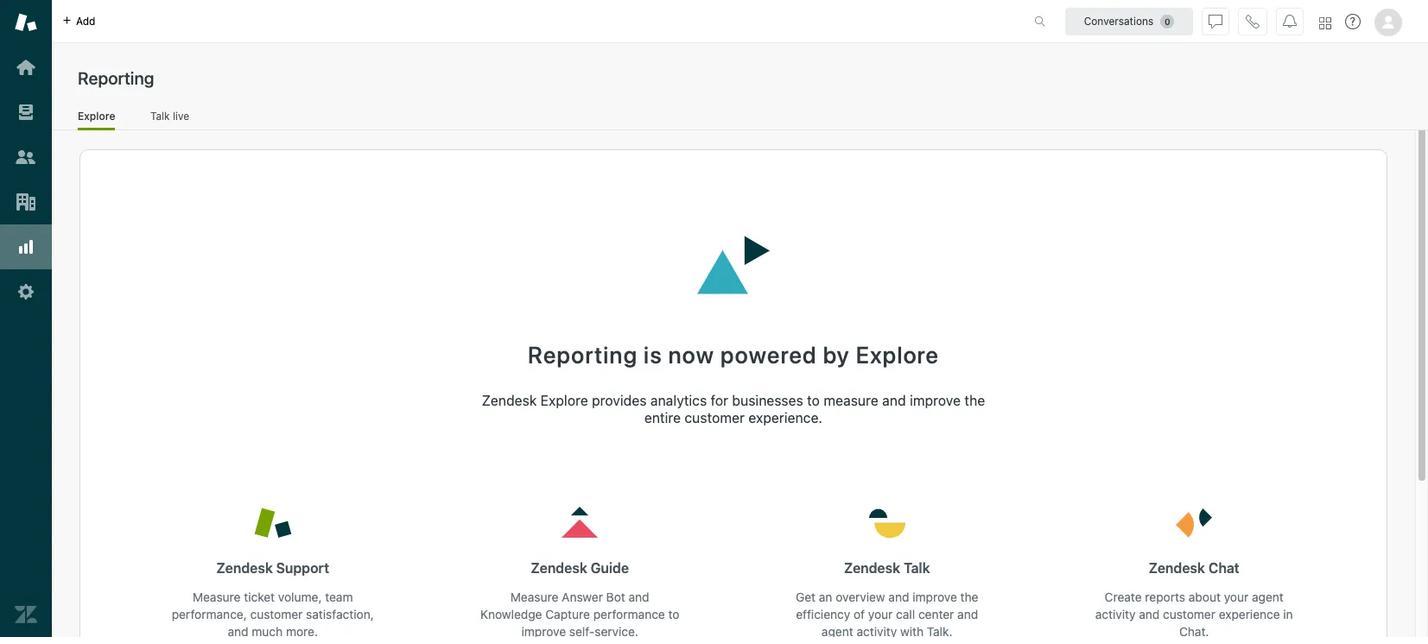 Task type: describe. For each thing, give the bounding box(es) containing it.
talk.
[[927, 625, 953, 638]]

create reports about your agent activity and customer experience in chat.
[[1095, 590, 1293, 638]]

volume,
[[278, 590, 322, 605]]

zendesk products image
[[1320, 17, 1332, 29]]

zendesk support
[[216, 561, 329, 576]]

reporting image
[[15, 236, 37, 258]]

measure answer bot and knowledge capture performance to improve self-service.
[[480, 590, 680, 638]]

an
[[819, 590, 833, 605]]

of
[[854, 607, 865, 622]]

to inside measure answer bot and knowledge capture performance to improve self-service.
[[668, 607, 680, 622]]

the inside zendesk explore provides analytics for businesses to measure and improve the entire customer experience.
[[965, 393, 985, 408]]

call
[[896, 607, 915, 622]]

customer inside create reports about your agent activity and customer experience in chat.
[[1163, 607, 1216, 622]]

ticket
[[244, 590, 275, 605]]

explore link
[[78, 109, 115, 130]]

capture
[[546, 607, 590, 622]]

get
[[796, 590, 816, 605]]

agent inside create reports about your agent activity and customer experience in chat.
[[1252, 590, 1284, 605]]

zendesk image
[[15, 604, 37, 627]]

admin image
[[15, 281, 37, 303]]

reports
[[1145, 590, 1186, 605]]

main element
[[0, 0, 52, 638]]

self-
[[569, 625, 595, 638]]

for
[[711, 393, 729, 408]]

organizations image
[[15, 191, 37, 213]]

zendesk chat
[[1149, 561, 1240, 576]]

talk live
[[150, 109, 189, 122]]

live
[[173, 109, 189, 122]]

chat.
[[1180, 625, 1209, 638]]

create
[[1105, 590, 1142, 605]]

answer
[[562, 590, 603, 605]]

to inside zendesk explore provides analytics for businesses to measure and improve the entire customer experience.
[[807, 393, 820, 408]]

and inside create reports about your agent activity and customer experience in chat.
[[1139, 607, 1160, 622]]

zendesk guide
[[531, 561, 629, 576]]

improve inside zendesk explore provides analytics for businesses to measure and improve the entire customer experience.
[[910, 393, 961, 408]]

your inside create reports about your agent activity and customer experience in chat.
[[1224, 590, 1249, 605]]

0 horizontal spatial explore
[[78, 109, 115, 122]]

performance
[[593, 607, 665, 622]]

service.
[[595, 625, 639, 638]]

activity inside get an overview and improve the efficiency of your call center and agent activity with talk.
[[857, 625, 897, 638]]

reporting for reporting
[[78, 68, 154, 88]]

views image
[[15, 101, 37, 124]]

conversations button
[[1066, 7, 1193, 35]]

2 horizontal spatial explore
[[856, 341, 939, 369]]

reporting for reporting is now powered by explore
[[528, 341, 638, 369]]

improve inside measure answer bot and knowledge capture performance to improve self-service.
[[522, 625, 566, 638]]

provides
[[592, 393, 647, 408]]

explore inside zendesk explore provides analytics for businesses to measure and improve the entire customer experience.
[[541, 393, 588, 408]]

in
[[1284, 607, 1293, 622]]

zendesk for zendesk chat
[[1149, 561, 1205, 576]]

customers image
[[15, 146, 37, 169]]

measure ticket volume, team performance, customer satisfaction, and much more.
[[172, 590, 374, 638]]

your inside get an overview and improve the efficiency of your call center and agent activity with talk.
[[868, 607, 893, 622]]

more.
[[286, 625, 318, 638]]

measure for zendesk guide
[[511, 590, 559, 605]]

with
[[900, 625, 924, 638]]

and inside zendesk explore provides analytics for businesses to measure and improve the entire customer experience.
[[882, 393, 906, 408]]

customer inside zendesk explore provides analytics for businesses to measure and improve the entire customer experience.
[[685, 410, 745, 426]]

powered
[[721, 341, 817, 369]]

analytics
[[651, 393, 707, 408]]

get an overview and improve the efficiency of your call center and agent activity with talk.
[[796, 590, 979, 638]]

button displays agent's chat status as invisible. image
[[1209, 14, 1223, 28]]

much
[[252, 625, 283, 638]]

1 vertical spatial talk
[[904, 561, 930, 576]]



Task type: vqa. For each thing, say whether or not it's contained in the screenshot.
the Macros link
no



Task type: locate. For each thing, give the bounding box(es) containing it.
experience.
[[749, 410, 823, 426]]

center
[[919, 607, 954, 622]]

chat
[[1209, 561, 1240, 576]]

activity down create
[[1095, 607, 1136, 622]]

and up performance at the left bottom of page
[[629, 590, 650, 605]]

add
[[76, 14, 95, 27]]

conversations
[[1084, 14, 1154, 27]]

efficiency
[[796, 607, 851, 622]]

activity
[[1095, 607, 1136, 622], [857, 625, 897, 638]]

0 vertical spatial reporting
[[78, 68, 154, 88]]

0 horizontal spatial your
[[868, 607, 893, 622]]

1 horizontal spatial your
[[1224, 590, 1249, 605]]

2 horizontal spatial customer
[[1163, 607, 1216, 622]]

experience
[[1219, 607, 1280, 622]]

and right center
[[958, 607, 978, 622]]

customer up the chat.
[[1163, 607, 1216, 622]]

add button
[[52, 0, 106, 42]]

1 vertical spatial reporting
[[528, 341, 638, 369]]

customer up much
[[250, 607, 303, 622]]

to
[[807, 393, 820, 408], [668, 607, 680, 622]]

1 horizontal spatial activity
[[1095, 607, 1136, 622]]

about
[[1189, 590, 1221, 605]]

measure up knowledge
[[511, 590, 559, 605]]

customer inside measure ticket volume, team performance, customer satisfaction, and much more.
[[250, 607, 303, 622]]

and inside measure answer bot and knowledge capture performance to improve self-service.
[[629, 590, 650, 605]]

zendesk
[[482, 393, 537, 408], [216, 561, 273, 576], [531, 561, 587, 576], [844, 561, 901, 576], [1149, 561, 1205, 576]]

knowledge
[[480, 607, 542, 622]]

to right performance at the left bottom of page
[[668, 607, 680, 622]]

support
[[276, 561, 329, 576]]

notifications image
[[1283, 14, 1297, 28]]

agent
[[1252, 590, 1284, 605], [822, 625, 854, 638]]

1 vertical spatial to
[[668, 607, 680, 622]]

0 horizontal spatial talk
[[150, 109, 170, 122]]

0 vertical spatial to
[[807, 393, 820, 408]]

explore right by
[[856, 341, 939, 369]]

1 vertical spatial the
[[961, 590, 979, 605]]

is
[[644, 341, 663, 369]]

1 horizontal spatial explore
[[541, 393, 588, 408]]

0 vertical spatial talk
[[150, 109, 170, 122]]

0 horizontal spatial agent
[[822, 625, 854, 638]]

zendesk for zendesk guide
[[531, 561, 587, 576]]

measure for zendesk support
[[193, 590, 241, 605]]

entire
[[645, 410, 681, 426]]

improve down capture
[[522, 625, 566, 638]]

your up experience
[[1224, 590, 1249, 605]]

team
[[325, 590, 353, 605]]

by
[[823, 341, 850, 369]]

1 horizontal spatial measure
[[511, 590, 559, 605]]

1 vertical spatial improve
[[913, 590, 957, 605]]

zendesk support image
[[15, 11, 37, 34]]

improve right measure
[[910, 393, 961, 408]]

0 vertical spatial improve
[[910, 393, 961, 408]]

2 vertical spatial improve
[[522, 625, 566, 638]]

satisfaction,
[[306, 607, 374, 622]]

your
[[1224, 590, 1249, 605], [868, 607, 893, 622]]

measure
[[193, 590, 241, 605], [511, 590, 559, 605]]

now
[[668, 341, 715, 369]]

talk
[[150, 109, 170, 122], [904, 561, 930, 576]]

talk live link
[[150, 109, 190, 128]]

talk left "live"
[[150, 109, 170, 122]]

1 vertical spatial explore
[[856, 341, 939, 369]]

0 vertical spatial activity
[[1095, 607, 1136, 622]]

1 horizontal spatial customer
[[685, 410, 745, 426]]

measure up the performance,
[[193, 590, 241, 605]]

0 horizontal spatial activity
[[857, 625, 897, 638]]

and down reports
[[1139, 607, 1160, 622]]

overview
[[836, 590, 885, 605]]

activity inside create reports about your agent activity and customer experience in chat.
[[1095, 607, 1136, 622]]

0 vertical spatial the
[[965, 393, 985, 408]]

agent down efficiency
[[822, 625, 854, 638]]

reporting
[[78, 68, 154, 88], [528, 341, 638, 369]]

1 vertical spatial your
[[868, 607, 893, 622]]

performance,
[[172, 607, 247, 622]]

1 measure from the left
[[193, 590, 241, 605]]

customer
[[685, 410, 745, 426], [250, 607, 303, 622], [1163, 607, 1216, 622]]

and left much
[[228, 625, 249, 638]]

talk up "call"
[[904, 561, 930, 576]]

measure inside measure answer bot and knowledge capture performance to improve self-service.
[[511, 590, 559, 605]]

and right measure
[[882, 393, 906, 408]]

get help image
[[1345, 14, 1361, 29]]

measure
[[824, 393, 879, 408]]

improve up center
[[913, 590, 957, 605]]

improve
[[910, 393, 961, 408], [913, 590, 957, 605], [522, 625, 566, 638]]

0 horizontal spatial reporting
[[78, 68, 154, 88]]

1 vertical spatial activity
[[857, 625, 897, 638]]

improve inside get an overview and improve the efficiency of your call center and agent activity with talk.
[[913, 590, 957, 605]]

1 horizontal spatial agent
[[1252, 590, 1284, 605]]

0 vertical spatial agent
[[1252, 590, 1284, 605]]

and inside measure ticket volume, team performance, customer satisfaction, and much more.
[[228, 625, 249, 638]]

agent inside get an overview and improve the efficiency of your call center and agent activity with talk.
[[822, 625, 854, 638]]

zendesk for zendesk support
[[216, 561, 273, 576]]

0 vertical spatial your
[[1224, 590, 1249, 605]]

1 horizontal spatial reporting
[[528, 341, 638, 369]]

0 horizontal spatial measure
[[193, 590, 241, 605]]

bot
[[606, 590, 625, 605]]

the inside get an overview and improve the efficiency of your call center and agent activity with talk.
[[961, 590, 979, 605]]

the
[[965, 393, 985, 408], [961, 590, 979, 605]]

and up "call"
[[889, 590, 909, 605]]

customer down for
[[685, 410, 745, 426]]

zendesk for zendesk talk
[[844, 561, 901, 576]]

zendesk inside zendesk explore provides analytics for businesses to measure and improve the entire customer experience.
[[482, 393, 537, 408]]

explore left provides
[[541, 393, 588, 408]]

get started image
[[15, 56, 37, 79]]

activity down the of
[[857, 625, 897, 638]]

1 horizontal spatial to
[[807, 393, 820, 408]]

businesses
[[732, 393, 804, 408]]

reporting is now powered by explore
[[528, 341, 939, 369]]

explore right views image
[[78, 109, 115, 122]]

your right the of
[[868, 607, 893, 622]]

guide
[[591, 561, 629, 576]]

0 horizontal spatial customer
[[250, 607, 303, 622]]

explore
[[78, 109, 115, 122], [856, 341, 939, 369], [541, 393, 588, 408]]

2 measure from the left
[[511, 590, 559, 605]]

and
[[882, 393, 906, 408], [629, 590, 650, 605], [889, 590, 909, 605], [958, 607, 978, 622], [1139, 607, 1160, 622], [228, 625, 249, 638]]

agent up experience
[[1252, 590, 1284, 605]]

0 horizontal spatial to
[[668, 607, 680, 622]]

2 vertical spatial explore
[[541, 393, 588, 408]]

to up experience. at bottom right
[[807, 393, 820, 408]]

reporting up explore link
[[78, 68, 154, 88]]

zendesk explore provides analytics for businesses to measure and improve the entire customer experience.
[[482, 393, 985, 426]]

0 vertical spatial explore
[[78, 109, 115, 122]]

zendesk for zendesk explore provides analytics for businesses to measure and improve the entire customer experience.
[[482, 393, 537, 408]]

measure inside measure ticket volume, team performance, customer satisfaction, and much more.
[[193, 590, 241, 605]]

1 vertical spatial agent
[[822, 625, 854, 638]]

1 horizontal spatial talk
[[904, 561, 930, 576]]

reporting up provides
[[528, 341, 638, 369]]

zendesk talk
[[844, 561, 930, 576]]



